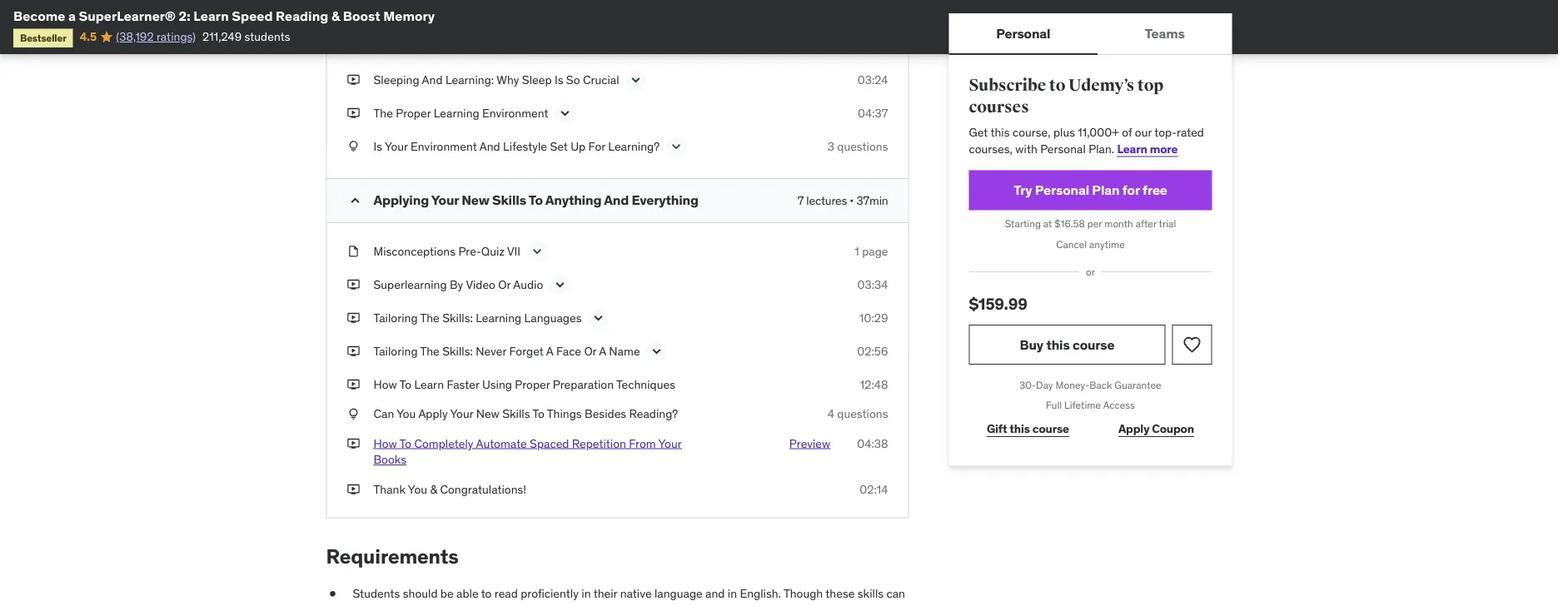 Task type: locate. For each thing, give the bounding box(es) containing it.
to inside "subscribe to udemy's top courses"
[[1050, 75, 1066, 96]]

2 misconceptions from the top
[[374, 244, 456, 259]]

1 page from the top
[[863, 39, 889, 54]]

2 skills: from the top
[[443, 344, 473, 358]]

completely
[[414, 436, 474, 451]]

plus
[[1054, 125, 1076, 140]]

1 page up 03:34
[[855, 244, 889, 259]]

to down should at the left bottom of the page
[[410, 603, 420, 607]]

2 horizontal spatial and
[[604, 191, 629, 209]]

1 vertical spatial and
[[480, 139, 501, 154]]

be down native
[[637, 603, 650, 607]]

learning down learning:
[[434, 105, 480, 120]]

show lecture description image right vii
[[529, 243, 546, 260]]

2 1 from the top
[[855, 244, 860, 259]]

0 vertical spatial how
[[374, 377, 397, 392]]

materials
[[566, 603, 614, 607]]

pre- for vi
[[459, 39, 481, 54]]

1 for 03:24
[[855, 39, 860, 54]]

0 vertical spatial and
[[422, 72, 443, 87]]

your right from at the bottom of the page
[[659, 436, 682, 451]]

& left boost
[[332, 7, 340, 24]]

1 up 03:34
[[855, 244, 860, 259]]

the for tailoring the skills: never forget a face or a name
[[420, 344, 440, 358]]

lectures
[[807, 193, 847, 208]]

1 vertical spatial 1
[[855, 244, 860, 259]]

0 vertical spatial to
[[1050, 75, 1066, 96]]

1 horizontal spatial to
[[481, 587, 492, 602]]

show lecture description image right name on the bottom left of page
[[649, 343, 665, 360]]

personal inside button
[[997, 24, 1051, 42]]

how for how to learn faster using proper preparation techniques
[[374, 377, 397, 392]]

these
[[826, 587, 855, 602]]

0 vertical spatial 1
[[855, 39, 860, 54]]

1 vertical spatial questions
[[838, 406, 889, 421]]

1 vertical spatial page
[[863, 244, 889, 259]]

0 vertical spatial show lecture description image
[[557, 105, 574, 121]]

superlearning
[[374, 277, 447, 292]]

month
[[1105, 217, 1134, 230]]

the down "tailoring the skills: learning languages"
[[420, 344, 440, 358]]

subscribe
[[969, 75, 1047, 96]]

environment
[[482, 105, 549, 120], [411, 139, 477, 154]]

1 horizontal spatial &
[[430, 482, 437, 497]]

skills: down superlearning by video or audio
[[443, 310, 473, 325]]

provided
[[518, 603, 563, 607]]

though
[[784, 587, 823, 602]]

show lecture description image right crucial
[[628, 71, 645, 88]]

1 horizontal spatial environment
[[482, 105, 549, 120]]

0 horizontal spatial is
[[374, 139, 382, 154]]

in
[[582, 587, 591, 602], [728, 587, 737, 602], [653, 603, 662, 607]]

02:14
[[860, 482, 889, 497]]

thank you & congratulations!
[[374, 482, 527, 497]]

xsmall image
[[347, 38, 360, 54], [347, 105, 360, 121], [347, 243, 360, 259], [347, 276, 360, 293], [347, 310, 360, 326], [347, 343, 360, 359], [347, 376, 360, 393], [347, 406, 360, 422]]

and right anything
[[604, 191, 629, 209]]

0 vertical spatial &
[[332, 7, 340, 24]]

proper down sleeping
[[396, 105, 431, 120]]

0 horizontal spatial course
[[1033, 422, 1070, 437]]

1 a from the left
[[546, 344, 554, 358]]

0 horizontal spatial learn
[[194, 7, 229, 24]]

tailoring down superlearning
[[374, 310, 418, 325]]

page up 03:24
[[863, 39, 889, 54]]

your down faster on the left bottom
[[450, 406, 474, 421]]

1 vertical spatial skills:
[[443, 344, 473, 358]]

skills:
[[443, 310, 473, 325], [443, 344, 473, 358]]

a left name on the bottom left of page
[[599, 344, 607, 358]]

personal
[[997, 24, 1051, 42], [1041, 141, 1086, 156], [1035, 182, 1090, 199]]

1 misconceptions from the top
[[374, 39, 456, 54]]

tailoring the skills: learning languages
[[374, 310, 582, 325]]

quiz for vii
[[481, 244, 505, 259]]

1 vertical spatial or
[[584, 344, 597, 358]]

questions up 04:38
[[838, 406, 889, 421]]

learn up 211,249
[[194, 7, 229, 24]]

0 vertical spatial english.
[[740, 587, 782, 602]]

for
[[589, 139, 606, 154]]

0 vertical spatial the
[[374, 105, 393, 120]]

how inside how to completely automate spaced repetition from your books
[[374, 436, 397, 451]]

4
[[828, 406, 835, 421]]

0 vertical spatial learn
[[194, 7, 229, 24]]

full
[[1047, 399, 1062, 412]]

show lecture description image up set
[[557, 105, 574, 121]]

and down misconceptions pre-quiz vi
[[422, 72, 443, 87]]

xsmall image
[[347, 71, 360, 88], [347, 138, 360, 154], [347, 436, 360, 452], [347, 482, 360, 498], [326, 586, 340, 603]]

page for 03:24
[[863, 39, 889, 54]]

2 vertical spatial this
[[1010, 422, 1031, 437]]

guarantee
[[1115, 379, 1162, 391]]

0 vertical spatial course
[[1073, 336, 1115, 353]]

in down the language
[[653, 603, 662, 607]]

learn left faster on the left bottom
[[414, 377, 444, 392]]

the proper learning environment
[[374, 105, 549, 120]]

pre- up 'video'
[[459, 244, 481, 259]]

why
[[497, 72, 519, 87]]

sleeping and learning: why sleep is so crucial
[[374, 72, 620, 87]]

2 page from the top
[[863, 244, 889, 259]]

in right the and
[[728, 587, 737, 602]]

congratulations!
[[440, 482, 527, 497]]

1 page for 03:34
[[855, 244, 889, 259]]

apply up completely
[[419, 406, 448, 421]]

free
[[1143, 182, 1168, 199]]

0 vertical spatial proper
[[396, 105, 431, 120]]

misconceptions pre-quiz vii
[[374, 244, 521, 259]]

quiz left vii
[[481, 244, 505, 259]]

2 horizontal spatial to
[[1050, 75, 1066, 96]]

learn down 'of'
[[1118, 141, 1148, 156]]

1 vertical spatial environment
[[411, 139, 477, 154]]

this right buy
[[1047, 336, 1070, 353]]

1 vertical spatial personal
[[1041, 141, 1086, 156]]

& right thank
[[430, 482, 437, 497]]

be down students
[[353, 603, 366, 607]]

be up any
[[441, 587, 454, 602]]

tailoring the skills: never forget a face or a name
[[374, 344, 640, 358]]

proper up "can you apply your new skills to things besides reading?"
[[515, 377, 550, 392]]

this right gift
[[1010, 422, 1031, 437]]

you right thank
[[408, 482, 427, 497]]

students should be able to read proficiently in their native language and in english. though these skills can be applied to any language, the provided materials will be in english.
[[353, 587, 906, 607]]

become
[[13, 7, 65, 24]]

boost
[[343, 7, 381, 24]]

2 xsmall image from the top
[[347, 105, 360, 121]]

this for gift
[[1010, 422, 1031, 437]]

sleep
[[522, 72, 552, 87]]

and left "lifestyle" on the top
[[480, 139, 501, 154]]

gift this course link
[[969, 413, 1088, 446]]

preparation
[[553, 377, 614, 392]]

1 up 03:24
[[855, 39, 860, 54]]

2 quiz from the top
[[481, 244, 505, 259]]

new up misconceptions pre-quiz vii
[[462, 191, 490, 209]]

1 vertical spatial course
[[1033, 422, 1070, 437]]

for
[[1123, 182, 1140, 199]]

anytime
[[1090, 238, 1125, 251]]

get
[[969, 125, 988, 140]]

personal down plus
[[1041, 141, 1086, 156]]

the
[[374, 105, 393, 120], [420, 310, 440, 325], [420, 344, 440, 358]]

2 tailoring from the top
[[374, 344, 418, 358]]

plan.
[[1089, 141, 1115, 156]]

or
[[499, 277, 511, 292], [584, 344, 597, 358]]

page up 03:34
[[863, 244, 889, 259]]

4 xsmall image from the top
[[347, 276, 360, 293]]

1 vertical spatial proper
[[515, 377, 550, 392]]

access
[[1104, 399, 1136, 412]]

0 vertical spatial is
[[555, 72, 564, 87]]

1 horizontal spatial or
[[584, 344, 597, 358]]

of
[[1123, 125, 1133, 140]]

1 horizontal spatial apply
[[1119, 422, 1150, 437]]

3
[[828, 139, 835, 154]]

course down full
[[1033, 422, 1070, 437]]

misconceptions down 'memory'
[[374, 39, 456, 54]]

how up books
[[374, 436, 397, 451]]

1 vertical spatial the
[[420, 310, 440, 325]]

a left face
[[546, 344, 554, 358]]

show lecture description image right languages
[[590, 310, 607, 326]]

0 vertical spatial environment
[[482, 105, 549, 120]]

show lecture description image right audio
[[552, 276, 568, 293]]

2 how from the top
[[374, 436, 397, 451]]

personal up subscribe
[[997, 24, 1051, 42]]

show lecture description image right the "learning?"
[[668, 138, 685, 155]]

2:
[[179, 7, 191, 24]]

skills down how to learn faster using proper preparation techniques
[[503, 406, 530, 421]]

0 vertical spatial pre-
[[459, 39, 481, 54]]

skills up vii
[[492, 191, 526, 209]]

1 horizontal spatial show lecture description image
[[557, 105, 574, 121]]

courses,
[[969, 141, 1013, 156]]

1 1 from the top
[[855, 39, 860, 54]]

pre- for vii
[[459, 244, 481, 259]]

this inside get this course, plus 11,000+ of our top-rated courses, with personal plan.
[[991, 125, 1010, 140]]

environment down the proper learning environment
[[411, 139, 477, 154]]

1
[[855, 39, 860, 54], [855, 244, 860, 259]]

1 vertical spatial misconceptions
[[374, 244, 456, 259]]

1 vertical spatial english.
[[665, 603, 706, 607]]

1 how from the top
[[374, 377, 397, 392]]

personal inside get this course, plus 11,000+ of our top-rated courses, with personal plan.
[[1041, 141, 1086, 156]]

set
[[550, 139, 568, 154]]

37min
[[857, 193, 889, 208]]

0 vertical spatial personal
[[997, 24, 1051, 42]]

0 vertical spatial tailoring
[[374, 310, 418, 325]]

2 vertical spatial the
[[420, 344, 440, 358]]

2 vertical spatial learn
[[414, 377, 444, 392]]

0 horizontal spatial apply
[[419, 406, 448, 421]]

skills: left never
[[443, 344, 473, 358]]

english. left though in the right bottom of the page
[[740, 587, 782, 602]]

environment up is your environment and lifestyle set up for learning?
[[482, 105, 549, 120]]

xsmall image for 03:24
[[347, 71, 360, 88]]

course up back
[[1073, 336, 1115, 353]]

course inside button
[[1073, 336, 1115, 353]]

quiz left vi
[[481, 39, 505, 54]]

1 horizontal spatial course
[[1073, 336, 1115, 353]]

0 horizontal spatial and
[[422, 72, 443, 87]]

our
[[1136, 125, 1152, 140]]

1 vertical spatial to
[[481, 587, 492, 602]]

xsmall image for 3 questions
[[347, 138, 360, 154]]

1 vertical spatial 1 page
[[855, 244, 889, 259]]

skills
[[858, 587, 884, 602]]

1 horizontal spatial a
[[599, 344, 607, 358]]

0 horizontal spatial proper
[[396, 105, 431, 120]]

7 xsmall image from the top
[[347, 376, 360, 393]]

personal up '$16.58'
[[1035, 182, 1090, 199]]

10:29
[[860, 310, 889, 325]]

0 vertical spatial quiz
[[481, 39, 505, 54]]

1 vertical spatial pre-
[[459, 244, 481, 259]]

1 horizontal spatial and
[[480, 139, 501, 154]]

1 vertical spatial tailoring
[[374, 344, 418, 358]]

1 skills: from the top
[[443, 310, 473, 325]]

you right 'can'
[[397, 406, 416, 421]]

back
[[1090, 379, 1113, 391]]

rated
[[1177, 125, 1205, 140]]

misconceptions for misconceptions pre-quiz vi
[[374, 39, 456, 54]]

and
[[706, 587, 725, 602]]

2 horizontal spatial learn
[[1118, 141, 1148, 156]]

0 vertical spatial apply
[[419, 406, 448, 421]]

0 vertical spatial skills:
[[443, 310, 473, 325]]

1 quiz from the top
[[481, 39, 505, 54]]

1 vertical spatial new
[[476, 406, 500, 421]]

30-day money-back guarantee full lifetime access
[[1020, 379, 1162, 412]]

1 vertical spatial quiz
[[481, 244, 505, 259]]

1 horizontal spatial proper
[[515, 377, 550, 392]]

questions right '3'
[[838, 139, 889, 154]]

your right applying
[[431, 191, 459, 209]]

to left things
[[533, 406, 545, 421]]

quiz
[[481, 39, 505, 54], [481, 244, 505, 259]]

to left anything
[[529, 191, 543, 209]]

and
[[422, 72, 443, 87], [480, 139, 501, 154], [604, 191, 629, 209]]

or right face
[[584, 344, 597, 358]]

0 vertical spatial page
[[863, 39, 889, 54]]

0 vertical spatial questions
[[838, 139, 889, 154]]

0 vertical spatial 1 page
[[855, 39, 889, 54]]

0 horizontal spatial a
[[546, 344, 554, 358]]

the down sleeping
[[374, 105, 393, 120]]

learn more
[[1118, 141, 1178, 156]]

thank
[[374, 482, 406, 497]]

should
[[403, 587, 438, 602]]

the down superlearning
[[420, 310, 440, 325]]

this inside button
[[1047, 336, 1070, 353]]

skills: for never
[[443, 344, 473, 358]]

faster
[[447, 377, 480, 392]]

wishlist image
[[1183, 335, 1203, 355]]

0 horizontal spatial english.
[[665, 603, 706, 607]]

xsmall image for 02:14
[[347, 482, 360, 498]]

requirements
[[326, 545, 459, 570]]

speed
[[232, 7, 273, 24]]

course for buy this course
[[1073, 336, 1115, 353]]

1 questions from the top
[[838, 139, 889, 154]]

2 pre- from the top
[[459, 244, 481, 259]]

0 horizontal spatial to
[[410, 603, 420, 607]]

1 vertical spatial how
[[374, 436, 397, 451]]

up
[[571, 139, 586, 154]]

0 horizontal spatial show lecture description image
[[529, 243, 546, 260]]

pre- up learning:
[[459, 39, 481, 54]]

1 vertical spatial apply
[[1119, 422, 1150, 437]]

the
[[498, 603, 515, 607]]

0 horizontal spatial environment
[[411, 139, 477, 154]]

tab list
[[949, 13, 1233, 55]]

1 vertical spatial this
[[1047, 336, 1070, 353]]

course,
[[1013, 125, 1051, 140]]

to inside how to completely automate spaced repetition from your books
[[400, 436, 412, 451]]

applied
[[369, 603, 407, 607]]

superlearning by video or audio
[[374, 277, 543, 292]]

1 horizontal spatial english.
[[740, 587, 782, 602]]

with
[[1016, 141, 1038, 156]]

english. down the language
[[665, 603, 706, 607]]

this up courses,
[[991, 125, 1010, 140]]

apply down access
[[1119, 422, 1150, 437]]

to
[[529, 191, 543, 209], [400, 377, 412, 392], [533, 406, 545, 421], [400, 436, 412, 451]]

show lecture description image
[[628, 71, 645, 88], [668, 138, 685, 155], [552, 276, 568, 293], [590, 310, 607, 326], [649, 343, 665, 360]]

or left audio
[[499, 277, 511, 292]]

new down using on the bottom left
[[476, 406, 500, 421]]

1 horizontal spatial is
[[555, 72, 564, 87]]

learning up never
[[476, 310, 522, 325]]

misconceptions pre-quiz vi
[[374, 39, 518, 54]]

1 for 03:34
[[855, 244, 860, 259]]

is up applying
[[374, 139, 382, 154]]

1 vertical spatial you
[[408, 482, 427, 497]]

1 tailoring from the top
[[374, 310, 418, 325]]

1 1 page from the top
[[855, 39, 889, 54]]

students
[[245, 29, 290, 44]]

misconceptions up superlearning
[[374, 244, 456, 259]]

questions for 4 questions
[[838, 406, 889, 421]]

is left the so
[[555, 72, 564, 87]]

sleeping
[[374, 72, 420, 87]]

1 page up 03:24
[[855, 39, 889, 54]]

to left udemy's
[[1050, 75, 1066, 96]]

2 questions from the top
[[838, 406, 889, 421]]

2 vertical spatial to
[[410, 603, 420, 607]]

apply coupon button
[[1101, 413, 1213, 446]]

to up books
[[400, 436, 412, 451]]

1 pre- from the top
[[459, 39, 481, 54]]

1 vertical spatial show lecture description image
[[529, 243, 546, 260]]

quiz for vi
[[481, 39, 505, 54]]

be
[[441, 587, 454, 602], [353, 603, 366, 607], [637, 603, 650, 607]]

0 vertical spatial misconceptions
[[374, 39, 456, 54]]

show lecture description image
[[557, 105, 574, 121], [529, 243, 546, 260]]

students
[[353, 587, 400, 602]]

misconceptions
[[374, 39, 456, 54], [374, 244, 456, 259]]

tailoring up 'can'
[[374, 344, 418, 358]]

how up 'can'
[[374, 377, 397, 392]]

to right able
[[481, 587, 492, 602]]

0 vertical spatial or
[[499, 277, 511, 292]]

0 vertical spatial this
[[991, 125, 1010, 140]]

0 vertical spatial you
[[397, 406, 416, 421]]

crucial
[[583, 72, 620, 87]]

2 1 page from the top
[[855, 244, 889, 259]]

1 vertical spatial skills
[[503, 406, 530, 421]]

in up materials
[[582, 587, 591, 602]]



Task type: describe. For each thing, give the bounding box(es) containing it.
small image
[[347, 192, 364, 209]]

starting at $16.58 per month after trial cancel anytime
[[1005, 217, 1177, 251]]

coupon
[[1152, 422, 1195, 437]]

anything
[[546, 191, 602, 209]]

1 page for 03:24
[[855, 39, 889, 54]]

everything
[[632, 191, 699, 209]]

ratings)
[[157, 29, 196, 44]]

this for get
[[991, 125, 1010, 140]]

1 vertical spatial is
[[374, 139, 382, 154]]

0 vertical spatial skills
[[492, 191, 526, 209]]

courses
[[969, 97, 1030, 117]]

from
[[629, 436, 656, 451]]

tab list containing personal
[[949, 13, 1233, 55]]

211,249 students
[[202, 29, 290, 44]]

2 vertical spatial and
[[604, 191, 629, 209]]

1 vertical spatial &
[[430, 482, 437, 497]]

3 xsmall image from the top
[[347, 243, 360, 259]]

how to completely automate spaced repetition from your books
[[374, 436, 682, 467]]

applying your new skills to anything and everything
[[374, 191, 699, 209]]

reading
[[276, 7, 329, 24]]

language
[[655, 587, 703, 602]]

misconceptions for misconceptions pre-quiz vii
[[374, 244, 456, 259]]

to left faster on the left bottom
[[400, 377, 412, 392]]

lifestyle
[[503, 139, 547, 154]]

get this course, plus 11,000+ of our top-rated courses, with personal plan.
[[969, 125, 1205, 156]]

2 horizontal spatial be
[[637, 603, 650, 607]]

1 xsmall image from the top
[[347, 38, 360, 54]]

1 horizontal spatial be
[[441, 587, 454, 602]]

so
[[566, 72, 580, 87]]

1 vertical spatial learn
[[1118, 141, 1148, 156]]

any
[[423, 603, 442, 607]]

5 xsmall image from the top
[[347, 310, 360, 326]]

1 horizontal spatial in
[[653, 603, 662, 607]]

page for 03:34
[[863, 244, 889, 259]]

6 xsmall image from the top
[[347, 343, 360, 359]]

show lecture description image for environment
[[557, 105, 574, 121]]

books
[[374, 452, 407, 467]]

$16.58
[[1055, 217, 1086, 230]]

can
[[887, 587, 906, 602]]

audio
[[513, 277, 543, 292]]

7
[[798, 193, 804, 208]]

top-
[[1155, 125, 1177, 140]]

this for buy
[[1047, 336, 1070, 353]]

things
[[547, 406, 582, 421]]

0 vertical spatial learning
[[434, 105, 480, 120]]

try
[[1014, 182, 1033, 199]]

show lecture description image for superlearning by video or audio
[[552, 276, 568, 293]]

show lecture description image for vii
[[529, 243, 546, 260]]

gift this course
[[987, 422, 1070, 437]]

proficiently
[[521, 587, 579, 602]]

spaced
[[530, 436, 569, 451]]

2 horizontal spatial in
[[728, 587, 737, 602]]

your inside how to completely automate spaced repetition from your books
[[659, 436, 682, 451]]

11,000+
[[1078, 125, 1120, 140]]

you for can
[[397, 406, 416, 421]]

using
[[482, 377, 512, 392]]

4 questions
[[828, 406, 889, 421]]

languages
[[525, 310, 582, 325]]

0 horizontal spatial in
[[582, 587, 591, 602]]

top
[[1138, 75, 1164, 96]]

never
[[476, 344, 507, 358]]

name
[[609, 344, 640, 358]]

learning?
[[608, 139, 660, 154]]

is your environment and lifestyle set up for learning?
[[374, 139, 660, 154]]

xsmall image for 04:38
[[347, 436, 360, 452]]

apply inside apply coupon "button"
[[1119, 422, 1150, 437]]

udemy's
[[1069, 75, 1135, 96]]

preview
[[790, 436, 831, 451]]

2 vertical spatial personal
[[1035, 182, 1090, 199]]

or
[[1086, 265, 1096, 278]]

superlearner®
[[79, 7, 176, 24]]

8 xsmall image from the top
[[347, 406, 360, 422]]

2 a from the left
[[599, 344, 607, 358]]

1 horizontal spatial learn
[[414, 377, 444, 392]]

how to learn faster using proper preparation techniques
[[374, 377, 676, 392]]

tailoring for tailoring the skills: learning languages
[[374, 310, 418, 325]]

trial
[[1159, 217, 1177, 230]]

211,249
[[202, 29, 242, 44]]

language,
[[444, 603, 495, 607]]

by
[[450, 277, 464, 292]]

techniques
[[617, 377, 676, 392]]

0 horizontal spatial or
[[499, 277, 511, 292]]

show lecture description image for is your environment and lifestyle set up for learning?
[[668, 138, 685, 155]]

starting
[[1005, 217, 1041, 230]]

face
[[556, 344, 582, 358]]

0 vertical spatial new
[[462, 191, 490, 209]]

skills: for learning
[[443, 310, 473, 325]]

gift
[[987, 422, 1008, 437]]

(38,192
[[116, 29, 154, 44]]

0 horizontal spatial be
[[353, 603, 366, 607]]

04:38
[[858, 436, 889, 451]]

lifetime
[[1065, 399, 1102, 412]]

tailoring for tailoring the skills: never forget a face or a name
[[374, 344, 418, 358]]

can you apply your new skills to things besides reading?
[[374, 406, 678, 421]]

show lecture description image for tailoring the skills: learning languages
[[590, 310, 607, 326]]

can
[[374, 406, 394, 421]]

try personal plan for free link
[[969, 170, 1213, 210]]

1 vertical spatial learning
[[476, 310, 522, 325]]

0 horizontal spatial &
[[332, 7, 340, 24]]

how for how to completely automate spaced repetition from your books
[[374, 436, 397, 451]]

your up applying
[[385, 139, 408, 154]]

questions for 3 questions
[[838, 139, 889, 154]]

4.5
[[80, 29, 97, 44]]

$159.99
[[969, 294, 1028, 314]]

show lecture description image for tailoring the skills: never forget a face or a name
[[649, 343, 665, 360]]

apply coupon
[[1119, 422, 1195, 437]]

02:56
[[858, 344, 889, 358]]

memory
[[384, 7, 435, 24]]

04:37
[[858, 105, 889, 120]]

subscribe to udemy's top courses
[[969, 75, 1164, 117]]

native
[[620, 587, 652, 602]]

course for gift this course
[[1033, 422, 1070, 437]]

read
[[495, 587, 518, 602]]

the for tailoring the skills: learning languages
[[420, 310, 440, 325]]

you for thank
[[408, 482, 427, 497]]

how to completely automate spaced repetition from your books button
[[374, 436, 707, 468]]

a
[[68, 7, 76, 24]]

show lecture description image for sleeping and learning: why sleep is so crucial
[[628, 71, 645, 88]]

become a superlearner® 2: learn speed reading & boost memory
[[13, 7, 435, 24]]

forget
[[509, 344, 544, 358]]

try personal plan for free
[[1014, 182, 1168, 199]]

vi
[[507, 39, 518, 54]]

money-
[[1056, 379, 1090, 391]]



Task type: vqa. For each thing, say whether or not it's contained in the screenshot.
Superlearning By Video Or Audio's Show lecture description icon
yes



